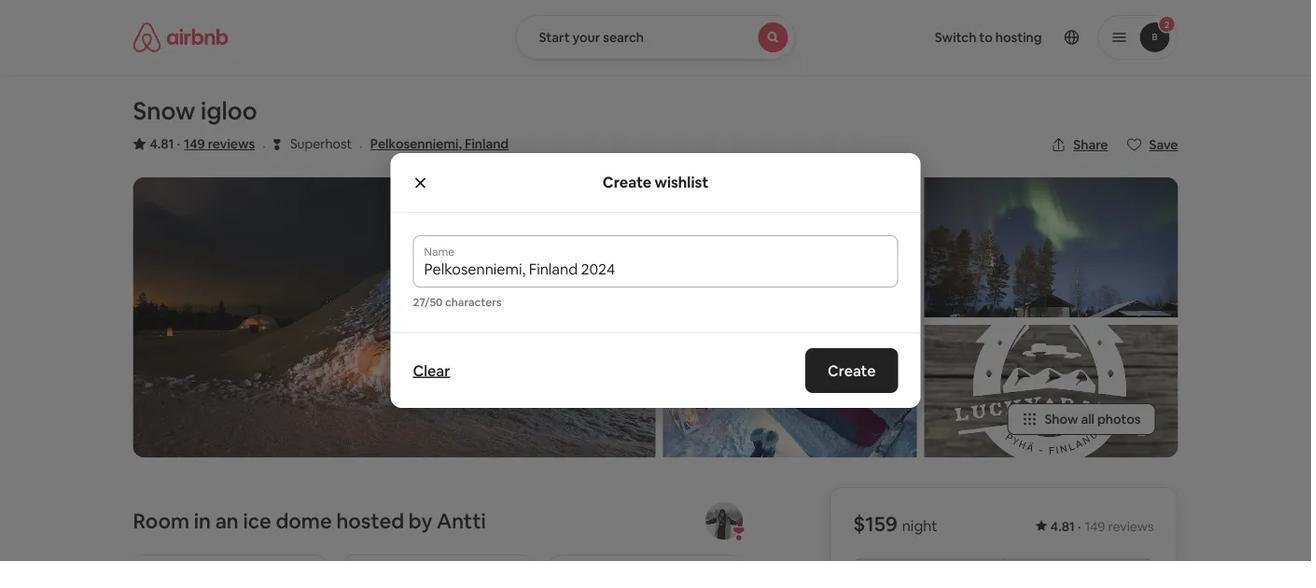 Task type: locate. For each thing, give the bounding box(es) containing it.
Start your search search field
[[516, 15, 796, 60]]

4.81 · 149 reviews
[[150, 135, 255, 152], [1051, 518, 1154, 535]]

create for create wishlist
[[603, 173, 652, 192]]

0 horizontal spatial 4.81
[[150, 135, 174, 152]]

None text field
[[424, 260, 887, 278]]

1 vertical spatial create
[[828, 361, 876, 380]]

share
[[1074, 136, 1108, 153]]

create
[[603, 173, 652, 192], [828, 361, 876, 380]]

1 horizontal spatial 4.81
[[1051, 518, 1075, 535]]

1 horizontal spatial reviews
[[1109, 518, 1154, 535]]

0 horizontal spatial snow igloo image
[[133, 177, 656, 457]]

start your search button
[[516, 15, 796, 60]]

1 horizontal spatial create
[[828, 361, 876, 380]]

0 horizontal spatial 4.81 · 149 reviews
[[150, 135, 255, 152]]

149
[[184, 135, 205, 152], [1085, 518, 1106, 535]]

0 vertical spatial 4.81
[[150, 135, 174, 152]]

4.81
[[150, 135, 174, 152], [1051, 518, 1075, 535]]

0 vertical spatial reviews
[[208, 135, 255, 152]]

none text field inside name this wishlist dialog
[[424, 260, 887, 278]]

1 horizontal spatial 149
[[1085, 518, 1106, 535]]

1 horizontal spatial snow igloo image
[[663, 177, 917, 317]]

igloo
[[201, 95, 257, 126]]

antti image
[[706, 502, 743, 540], [706, 502, 743, 540]]

show
[[1045, 411, 1079, 428]]

create wishlist
[[603, 173, 709, 192]]

warm sleeping bags image
[[663, 325, 917, 457]]

clear
[[413, 361, 450, 380]]

create inside button
[[828, 361, 876, 380]]

0 vertical spatial 4.81 · 149 reviews
[[150, 135, 255, 152]]

2 snow igloo image from the left
[[663, 177, 917, 317]]

create for create
[[828, 361, 876, 380]]

reviews
[[208, 135, 255, 152], [1109, 518, 1154, 535]]

0 horizontal spatial 149
[[184, 135, 205, 152]]

photos
[[1098, 411, 1141, 428]]

room in an ice dome hosted by antti
[[133, 507, 486, 534]]

1 vertical spatial reviews
[[1109, 518, 1154, 535]]

27/50 characters
[[413, 295, 502, 309]]

clear button
[[404, 352, 460, 389]]

show all photos
[[1045, 411, 1141, 428]]

1 horizontal spatial 4.81 · 149 reviews
[[1051, 518, 1154, 535]]

by
[[409, 507, 433, 534]]

·
[[177, 135, 180, 152], [262, 136, 266, 155], [359, 136, 363, 155], [1078, 518, 1081, 535]]

· pelkosenniemi, finland
[[359, 135, 509, 155]]

antti
[[437, 507, 486, 534]]

snow igloo image
[[133, 177, 656, 457], [663, 177, 917, 317]]

0 horizontal spatial create
[[603, 173, 652, 192]]

ice
[[243, 507, 271, 534]]

dome
[[276, 507, 332, 534]]

0 vertical spatial create
[[603, 173, 652, 192]]

create button
[[806, 348, 898, 393]]



Task type: describe. For each thing, give the bounding box(es) containing it.
hosted
[[336, 507, 404, 534]]

lucky ranch is good place to spot lights image
[[925, 177, 1179, 317]]

󰀃
[[273, 135, 281, 153]]

finland
[[465, 135, 509, 152]]

profile element
[[818, 0, 1179, 75]]

1 snow igloo image from the left
[[133, 177, 656, 457]]

save button
[[1120, 129, 1186, 161]]

an
[[215, 507, 239, 534]]

pelkosenniemi,
[[370, 135, 462, 152]]

start your search
[[539, 29, 644, 46]]

superhost
[[290, 135, 352, 152]]

save
[[1150, 136, 1179, 153]]

your
[[573, 29, 600, 46]]

search
[[603, 29, 644, 46]]

$159
[[853, 511, 898, 537]]

149 reviews button
[[184, 134, 255, 153]]

all
[[1081, 411, 1095, 428]]

snow igloo
[[133, 95, 257, 126]]

welcome image
[[925, 325, 1179, 457]]

0 horizontal spatial reviews
[[208, 135, 255, 152]]

room
[[133, 507, 190, 534]]

share button
[[1044, 129, 1116, 161]]

1 vertical spatial 4.81
[[1051, 518, 1075, 535]]

night
[[902, 516, 938, 535]]

in
[[194, 507, 211, 534]]

snow
[[133, 95, 196, 126]]

$159 night
[[853, 511, 938, 537]]

1 vertical spatial 4.81 · 149 reviews
[[1051, 518, 1154, 535]]

start
[[539, 29, 570, 46]]

0 vertical spatial 149
[[184, 135, 205, 152]]

1 vertical spatial 149
[[1085, 518, 1106, 535]]

pelkosenniemi, finland button
[[370, 133, 509, 155]]

· inside the · pelkosenniemi, finland
[[359, 136, 363, 155]]

characters
[[445, 295, 502, 309]]

antti is a superhost. image
[[732, 526, 747, 541]]

wishlist
[[655, 173, 709, 192]]

27/50
[[413, 295, 443, 309]]

show all photos button
[[1008, 403, 1156, 435]]

name this wishlist dialog
[[391, 153, 921, 408]]



Task type: vqa. For each thing, say whether or not it's contained in the screenshot.
Clear button
yes



